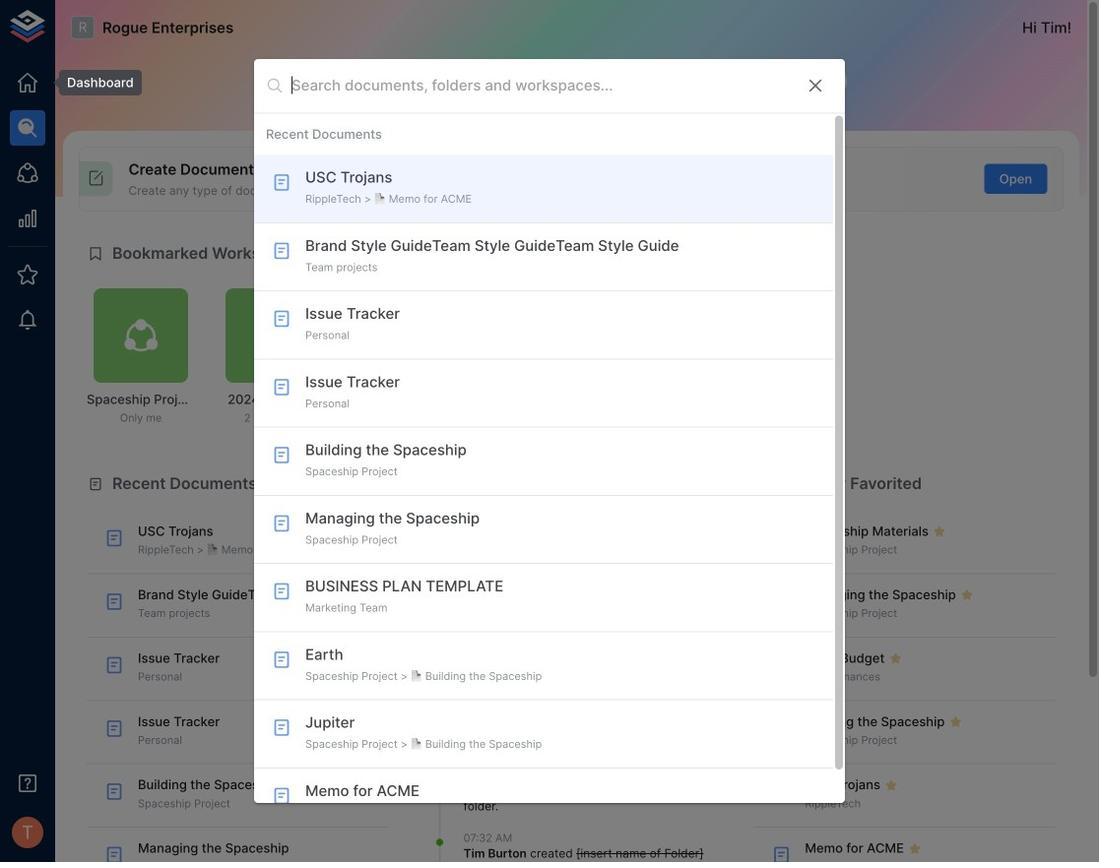 Task type: locate. For each thing, give the bounding box(es) containing it.
dialog
[[254, 59, 845, 837]]

tooltip
[[45, 70, 142, 96]]

Search documents, folders and workspaces... text field
[[292, 71, 790, 101]]



Task type: vqa. For each thing, say whether or not it's contained in the screenshot.
Search Documents, Folders And Workspaces... text field
yes



